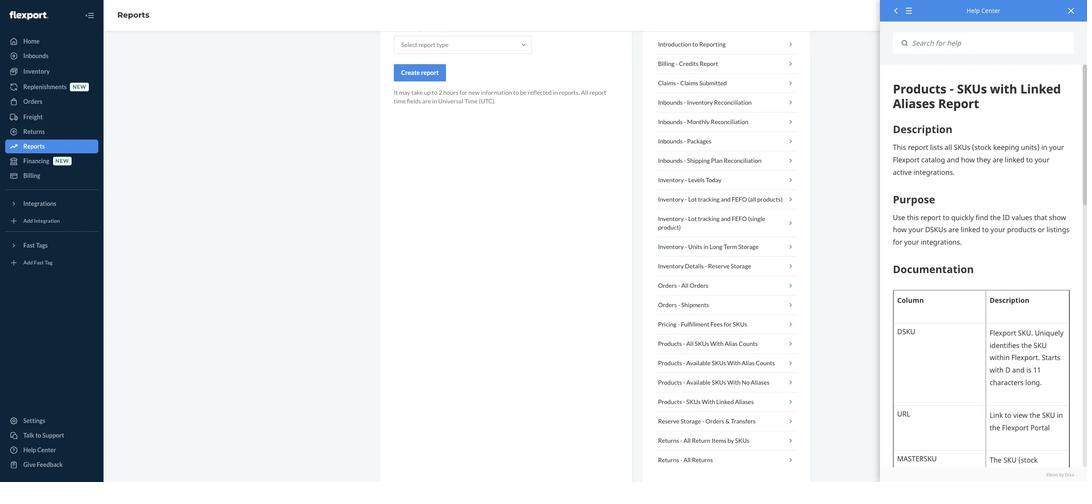 Task type: vqa. For each thing, say whether or not it's contained in the screenshot.
The Fulfillment Fee at the right bottom of the page
no



Task type: locate. For each thing, give the bounding box(es) containing it.
1 and from the top
[[721, 196, 731, 203]]

1 horizontal spatial reserve
[[708, 263, 730, 270]]

reports
[[117, 10, 149, 20], [23, 143, 45, 150]]

- for inventory - units in long term storage
[[685, 243, 687, 251]]

inventory down inventory - levels today
[[658, 196, 684, 203]]

help up search search box
[[967, 6, 980, 15]]

1 horizontal spatial alias
[[742, 360, 755, 367]]

(single
[[748, 215, 765, 223]]

returns inside returns - all return items by skus button
[[658, 437, 679, 445]]

give feedback button
[[5, 459, 98, 472]]

billing for billing
[[23, 172, 40, 179]]

1 vertical spatial available
[[686, 379, 711, 387]]

0 horizontal spatial for
[[460, 89, 467, 96]]

inventory - units in long term storage button
[[656, 238, 797, 257]]

storage right term
[[738, 243, 759, 251]]

lot inside button
[[688, 196, 697, 203]]

inbounds for inbounds - shipping plan reconciliation
[[658, 157, 683, 164]]

reconciliation down inbounds - inventory reconciliation button
[[711, 118, 749, 126]]

inventory - lot tracking and fefo (single product) button
[[656, 210, 797, 238]]

- inside inventory - lot tracking and fefo (single product)
[[685, 215, 687, 223]]

1 horizontal spatial billing
[[658, 60, 675, 67]]

- left "credits"
[[676, 60, 678, 67]]

to inside introduction to reporting button
[[693, 41, 698, 48]]

dixa
[[1065, 472, 1074, 478]]

- left shipments
[[678, 302, 680, 309]]

0 vertical spatial counts
[[739, 340, 758, 348]]

home
[[23, 38, 40, 45]]

0 vertical spatial aliases
[[751, 379, 770, 387]]

in left long
[[704, 243, 709, 251]]

all down fulfillment
[[686, 340, 694, 348]]

0 vertical spatial billing
[[658, 60, 675, 67]]

1 vertical spatial and
[[721, 215, 731, 223]]

0 vertical spatial and
[[721, 196, 731, 203]]

alias down pricing - fulfillment fees for skus button
[[725, 340, 738, 348]]

help center up give feedback
[[23, 447, 56, 454]]

1 horizontal spatial new
[[73, 84, 86, 90]]

to inside talk to support button
[[35, 432, 41, 440]]

inbounds for inbounds - packages
[[658, 138, 683, 145]]

by left dixa
[[1059, 472, 1064, 478]]

1 vertical spatial reports link
[[5, 140, 98, 154]]

1 vertical spatial tracking
[[698, 215, 720, 223]]

all down returns - all return items by skus at the right
[[684, 457, 691, 464]]

by right items
[[728, 437, 734, 445]]

aliases right linked
[[735, 399, 754, 406]]

inventory left levels
[[658, 176, 684, 184]]

0 vertical spatial tracking
[[698, 196, 720, 203]]

0 horizontal spatial billing
[[23, 172, 40, 179]]

alias up no
[[742, 360, 755, 367]]

with inside products - skus with linked aliases button
[[702, 399, 715, 406]]

tracking inside inventory - lot tracking and fefo (single product)
[[698, 215, 720, 223]]

for right fees
[[724, 321, 732, 328]]

fefo left (single
[[732, 215, 747, 223]]

to left be
[[513, 89, 519, 96]]

2 vertical spatial in
[[704, 243, 709, 251]]

and down the inventory - lot tracking and fefo (all products) button
[[721, 215, 731, 223]]

counts inside button
[[756, 360, 775, 367]]

0 vertical spatial fast
[[23, 242, 35, 249]]

products - skus with linked aliases button
[[656, 393, 797, 412]]

transfers
[[731, 418, 756, 425]]

products - available skus with alias counts
[[658, 360, 775, 367]]

0 vertical spatial in
[[553, 89, 558, 96]]

1 vertical spatial aliases
[[735, 399, 754, 406]]

to right talk
[[35, 432, 41, 440]]

report right reports.
[[589, 89, 606, 96]]

billing
[[658, 60, 675, 67], [23, 172, 40, 179]]

inventory inside inventory - lot tracking and fefo (single product)
[[658, 215, 684, 223]]

products inside button
[[658, 360, 682, 367]]

0 horizontal spatial by
[[728, 437, 734, 445]]

alias
[[725, 340, 738, 348], [742, 360, 755, 367]]

inbounds left packages
[[658, 138, 683, 145]]

orders inside orders - shipments button
[[658, 302, 677, 309]]

2 fefo from the top
[[732, 215, 747, 223]]

new up billing "link"
[[55, 158, 69, 165]]

elevio
[[1046, 472, 1058, 478]]

report
[[700, 60, 718, 67]]

all left return at right
[[684, 437, 691, 445]]

3 products from the top
[[658, 379, 682, 387]]

1 horizontal spatial reports
[[117, 10, 149, 20]]

1 horizontal spatial help
[[967, 6, 980, 15]]

reconciliation down inbounds - packages button
[[724, 157, 762, 164]]

report for which
[[413, 24, 430, 31]]

with for products - available skus with alias counts
[[727, 360, 741, 367]]

and down inventory - levels today button
[[721, 196, 731, 203]]

report inside button
[[421, 69, 439, 76]]

inbounds for inbounds - inventory reconciliation
[[658, 99, 683, 106]]

0 vertical spatial available
[[686, 360, 711, 367]]

0 vertical spatial add
[[23, 218, 33, 225]]

- for claims - claims submitted
[[677, 79, 679, 87]]

aliases
[[751, 379, 770, 387], [735, 399, 754, 406]]

inventory for inventory - lot tracking and fefo (single product)
[[658, 215, 684, 223]]

storage up return at right
[[681, 418, 701, 425]]

and inside button
[[721, 196, 731, 203]]

billing inside button
[[658, 60, 675, 67]]

fees
[[711, 321, 723, 328]]

- up reserve storage - orders & transfers
[[683, 399, 685, 406]]

fast tags button
[[5, 239, 98, 253]]

inbounds inside "button"
[[658, 157, 683, 164]]

reconciliation for inbounds - inventory reconciliation
[[714, 99, 752, 106]]

orders for orders
[[23, 98, 42, 105]]

0 horizontal spatial in
[[432, 98, 437, 105]]

- left "units"
[[685, 243, 687, 251]]

plan
[[711, 157, 723, 164]]

and
[[721, 196, 731, 203], [721, 215, 731, 223]]

all right reports.
[[581, 89, 588, 96]]

1 available from the top
[[686, 360, 711, 367]]

universal
[[438, 98, 463, 105]]

with inside products - available skus with alias counts button
[[727, 360, 741, 367]]

time
[[465, 98, 478, 105]]

report left type
[[419, 41, 436, 48]]

inventory up the replenishments
[[23, 68, 50, 75]]

new up "orders" link
[[73, 84, 86, 90]]

0 horizontal spatial reserve
[[658, 418, 680, 425]]

reconciliation inside "button"
[[724, 157, 762, 164]]

reserve up returns - all return items by skus at the right
[[658, 418, 680, 425]]

1 vertical spatial reserve
[[658, 418, 680, 425]]

create
[[401, 69, 420, 76]]

in right are
[[432, 98, 437, 105]]

1 vertical spatial lot
[[688, 215, 697, 223]]

- down billing - credits report
[[677, 79, 679, 87]]

add down fast tags
[[23, 260, 33, 266]]

- left levels
[[685, 176, 687, 184]]

claims down "credits"
[[680, 79, 698, 87]]

claims
[[658, 79, 676, 87], [680, 79, 698, 87]]

with down products - all skus with alias counts button at the right of page
[[727, 360, 741, 367]]

1 vertical spatial center
[[37, 447, 56, 454]]

1 vertical spatial for
[[724, 321, 732, 328]]

- inside "button"
[[684, 157, 686, 164]]

report right create
[[421, 69, 439, 76]]

help up give
[[23, 447, 36, 454]]

which report would you like to see?
[[394, 24, 490, 31]]

fast
[[23, 242, 35, 249], [34, 260, 44, 266]]

0 horizontal spatial new
[[55, 158, 69, 165]]

all up orders - shipments
[[681, 282, 689, 289]]

fast left tag
[[34, 260, 44, 266]]

lot up "units"
[[688, 215, 697, 223]]

inventory - lot tracking and fefo (single product)
[[658, 215, 765, 231]]

fefo left (all
[[732, 196, 747, 203]]

for inside button
[[724, 321, 732, 328]]

2 add from the top
[[23, 260, 33, 266]]

hours
[[443, 89, 458, 96]]

tracking inside button
[[698, 196, 720, 203]]

- right the 'pricing'
[[678, 321, 680, 328]]

reserve inside button
[[708, 263, 730, 270]]

with inside products - all skus with alias counts button
[[710, 340, 724, 348]]

to left the 'reporting'
[[693, 41, 698, 48]]

0 vertical spatial for
[[460, 89, 467, 96]]

returns - all return items by skus button
[[656, 432, 797, 451]]

orders up shipments
[[690, 282, 709, 289]]

0 vertical spatial alias
[[725, 340, 738, 348]]

it
[[394, 89, 398, 96]]

inventory
[[23, 68, 50, 75], [687, 99, 713, 106], [658, 176, 684, 184], [658, 196, 684, 203], [658, 215, 684, 223], [658, 243, 684, 251], [658, 263, 684, 270]]

billing down introduction
[[658, 60, 675, 67]]

alias for products - all skus with alias counts
[[725, 340, 738, 348]]

storage down term
[[731, 263, 751, 270]]

2 tracking from the top
[[698, 215, 720, 223]]

- up inventory - units in long term storage
[[685, 215, 687, 223]]

long
[[710, 243, 723, 251]]

0 vertical spatial help center
[[967, 6, 1001, 15]]

2 vertical spatial reconciliation
[[724, 157, 762, 164]]

1 add from the top
[[23, 218, 33, 225]]

- up orders - shipments
[[678, 282, 680, 289]]

0 horizontal spatial alias
[[725, 340, 738, 348]]

0 horizontal spatial claims
[[658, 79, 676, 87]]

claims - claims submitted button
[[656, 74, 797, 93]]

items
[[712, 437, 726, 445]]

you
[[449, 24, 459, 31]]

billing inside "link"
[[23, 172, 40, 179]]

1 fefo from the top
[[732, 196, 747, 203]]

- down products - all skus with alias counts
[[683, 360, 685, 367]]

- for orders - all orders
[[678, 282, 680, 289]]

4 products from the top
[[658, 399, 682, 406]]

1 horizontal spatial reports link
[[117, 10, 149, 20]]

- for pricing - fulfillment fees for skus
[[678, 321, 680, 328]]

lot for inventory - lot tracking and fefo (single product)
[[688, 215, 697, 223]]

0 horizontal spatial reports link
[[5, 140, 98, 154]]

inbounds for inbounds
[[23, 52, 48, 60]]

orders left &
[[706, 418, 724, 425]]

1 vertical spatial in
[[432, 98, 437, 105]]

0 vertical spatial reserve
[[708, 263, 730, 270]]

help
[[967, 6, 980, 15], [23, 447, 36, 454]]

inventory details - reserve storage button
[[656, 257, 797, 277]]

tag
[[45, 260, 53, 266]]

1 vertical spatial reconciliation
[[711, 118, 749, 126]]

1 tracking from the top
[[698, 196, 720, 203]]

2 available from the top
[[686, 379, 711, 387]]

integrations
[[23, 200, 56, 208]]

in
[[553, 89, 558, 96], [432, 98, 437, 105], [704, 243, 709, 251]]

fefo inside the inventory - lot tracking and fefo (all products) button
[[732, 196, 747, 203]]

orders for orders - all orders
[[658, 282, 677, 289]]

center up search search box
[[982, 6, 1001, 15]]

2 products from the top
[[658, 360, 682, 367]]

inbounds - shipping plan reconciliation button
[[656, 151, 797, 171]]

1 products from the top
[[658, 340, 682, 348]]

- up returns - all return items by skus at the right
[[702, 418, 704, 425]]

2 lot from the top
[[688, 215, 697, 223]]

lot down inventory - levels today
[[688, 196, 697, 203]]

fefo inside inventory - lot tracking and fefo (single product)
[[732, 215, 747, 223]]

available down products - all skus with alias counts
[[686, 360, 711, 367]]

0 vertical spatial lot
[[688, 196, 697, 203]]

support
[[42, 432, 64, 440]]

1 horizontal spatial for
[[724, 321, 732, 328]]

with inside products - available skus with no aliases button
[[727, 379, 741, 387]]

introduction
[[658, 41, 691, 48]]

see?
[[478, 24, 490, 31]]

- left return at right
[[680, 437, 682, 445]]

with left no
[[727, 379, 741, 387]]

1 vertical spatial fast
[[34, 260, 44, 266]]

products
[[658, 340, 682, 348], [658, 360, 682, 367], [658, 379, 682, 387], [658, 399, 682, 406]]

new up time
[[469, 89, 480, 96]]

inbounds - monthly reconciliation button
[[656, 113, 797, 132]]

center down talk to support
[[37, 447, 56, 454]]

and for (all
[[721, 196, 731, 203]]

products - available skus with no aliases
[[658, 379, 770, 387]]

reconciliation down claims - claims submitted "button"
[[714, 99, 752, 106]]

- down fulfillment
[[683, 340, 685, 348]]

2 horizontal spatial new
[[469, 89, 480, 96]]

orders - all orders
[[658, 282, 709, 289]]

- down returns - all return items by skus at the right
[[680, 457, 682, 464]]

products for products - available skus with alias counts
[[658, 360, 682, 367]]

reserve down long
[[708, 263, 730, 270]]

- left monthly
[[684, 118, 686, 126]]

inventory up monthly
[[687, 99, 713, 106]]

aliases right no
[[751, 379, 770, 387]]

- for inventory - lot tracking and fefo (all products)
[[685, 196, 687, 203]]

talk to support button
[[5, 429, 98, 443]]

all for orders - all orders
[[681, 282, 689, 289]]

- left shipping
[[684, 157, 686, 164]]

available inside button
[[686, 360, 711, 367]]

1 vertical spatial fefo
[[732, 215, 747, 223]]

lot inside inventory - lot tracking and fefo (single product)
[[688, 215, 697, 223]]

1 vertical spatial billing
[[23, 172, 40, 179]]

0 vertical spatial reports
[[117, 10, 149, 20]]

inventory down product)
[[658, 243, 684, 251]]

new inside it may take up to 2 hours for new information to be reflected in reports. all report time fields are in universal time (utc).
[[469, 89, 480, 96]]

skus down transfers
[[735, 437, 750, 445]]

by inside button
[[728, 437, 734, 445]]

skus up reserve storage - orders & transfers
[[686, 399, 701, 406]]

help center up search search box
[[967, 6, 1001, 15]]

and inside inventory - lot tracking and fefo (single product)
[[721, 215, 731, 223]]

inventory inside button
[[658, 263, 684, 270]]

orders for orders - shipments
[[658, 302, 677, 309]]

take
[[411, 89, 423, 96]]

add
[[23, 218, 33, 225], [23, 260, 33, 266]]

all for returns - all return items by skus
[[684, 437, 691, 445]]

- down inventory - levels today
[[685, 196, 687, 203]]

integrations button
[[5, 197, 98, 211]]

&
[[726, 418, 730, 425]]

freight link
[[5, 110, 98, 124]]

orders up 'freight'
[[23, 98, 42, 105]]

skus down products - available skus with alias counts
[[712, 379, 726, 387]]

alias inside button
[[725, 340, 738, 348]]

0 vertical spatial storage
[[738, 243, 759, 251]]

in left reports.
[[553, 89, 558, 96]]

inbounds - shipping plan reconciliation
[[658, 157, 762, 164]]

reserve
[[708, 263, 730, 270], [658, 418, 680, 425]]

all for products - all skus with alias counts
[[686, 340, 694, 348]]

- for products - available skus with alias counts
[[683, 360, 685, 367]]

0 vertical spatial fefo
[[732, 196, 747, 203]]

information
[[481, 89, 512, 96]]

it may take up to 2 hours for new information to be reflected in reports. all report time fields are in universal time (utc).
[[394, 89, 606, 105]]

1 horizontal spatial by
[[1059, 472, 1064, 478]]

available up products - skus with linked aliases
[[686, 379, 711, 387]]

2 and from the top
[[721, 215, 731, 223]]

counts
[[739, 340, 758, 348], [756, 360, 775, 367]]

returns inside returns link
[[23, 128, 45, 135]]

alias inside button
[[742, 360, 755, 367]]

inventory up orders - all orders
[[658, 263, 684, 270]]

0 vertical spatial center
[[982, 6, 1001, 15]]

fast left tags
[[23, 242, 35, 249]]

orders - shipments
[[658, 302, 709, 309]]

1 lot from the top
[[688, 196, 697, 203]]

available for products - available skus with alias counts
[[686, 360, 711, 367]]

billing down 'financing'
[[23, 172, 40, 179]]

with left linked
[[702, 399, 715, 406]]

inbounds link
[[5, 49, 98, 63]]

- left packages
[[684, 138, 686, 145]]

available inside button
[[686, 379, 711, 387]]

inbounds down inbounds - packages
[[658, 157, 683, 164]]

1 horizontal spatial center
[[982, 6, 1001, 15]]

- inside "button"
[[677, 79, 679, 87]]

for up time
[[460, 89, 467, 96]]

- for products - all skus with alias counts
[[683, 340, 685, 348]]

inventory link
[[5, 65, 98, 79]]

1 vertical spatial alias
[[742, 360, 755, 367]]

- for billing - credits report
[[676, 60, 678, 67]]

replenishments
[[23, 83, 67, 91]]

inventory up product)
[[658, 215, 684, 223]]

fefo for (all
[[732, 196, 747, 203]]

inbounds up inbounds - packages
[[658, 118, 683, 126]]

- for returns - all returns
[[680, 457, 682, 464]]

0 vertical spatial by
[[728, 437, 734, 445]]

available for products - available skus with no aliases
[[686, 379, 711, 387]]

1 vertical spatial reports
[[23, 143, 45, 150]]

returns - all returns
[[658, 457, 713, 464]]

report up select report type in the left top of the page
[[413, 24, 430, 31]]

orders up the 'pricing'
[[658, 302, 677, 309]]

report for create
[[421, 69, 439, 76]]

with for products - all skus with alias counts
[[710, 340, 724, 348]]

skus inside button
[[712, 360, 726, 367]]

0 vertical spatial reconciliation
[[714, 99, 752, 106]]

all inside button
[[686, 340, 694, 348]]

0 horizontal spatial help center
[[23, 447, 56, 454]]

0 vertical spatial help
[[967, 6, 980, 15]]

counts inside button
[[739, 340, 758, 348]]

claims down billing - credits report
[[658, 79, 676, 87]]

1 vertical spatial add
[[23, 260, 33, 266]]

add fast tag
[[23, 260, 53, 266]]

inventory - levels today button
[[656, 171, 797, 190]]

1 vertical spatial help
[[23, 447, 36, 454]]

1 vertical spatial counts
[[756, 360, 775, 367]]

1 horizontal spatial claims
[[680, 79, 698, 87]]

no
[[742, 379, 750, 387]]

- down claims - claims submitted
[[684, 99, 686, 106]]

pricing
[[658, 321, 677, 328]]

1 vertical spatial storage
[[731, 263, 751, 270]]

2 horizontal spatial in
[[704, 243, 709, 251]]

inbounds down home on the top of the page
[[23, 52, 48, 60]]

lot
[[688, 196, 697, 203], [688, 215, 697, 223]]

inventory details - reserve storage
[[658, 263, 751, 270]]

return
[[692, 437, 710, 445]]

tracking for (single
[[698, 215, 720, 223]]

0 vertical spatial reports link
[[117, 10, 149, 20]]

counts for products - available skus with alias counts
[[756, 360, 775, 367]]

- for inbounds - shipping plan reconciliation
[[684, 157, 686, 164]]

inbounds down claims - claims submitted
[[658, 99, 683, 106]]

skus up products - available skus with no aliases
[[712, 360, 726, 367]]



Task type: describe. For each thing, give the bounding box(es) containing it.
levels
[[688, 176, 705, 184]]

orders inside reserve storage - orders & transfers button
[[706, 418, 724, 425]]

2 claims from the left
[[680, 79, 698, 87]]

returns - all return items by skus
[[658, 437, 750, 445]]

pricing - fulfillment fees for skus
[[658, 321, 747, 328]]

reserve storage - orders & transfers button
[[656, 412, 797, 432]]

monthly
[[687, 118, 710, 126]]

settings link
[[5, 415, 98, 428]]

inventory for inventory
[[23, 68, 50, 75]]

type
[[437, 41, 449, 48]]

1 horizontal spatial help center
[[967, 6, 1001, 15]]

storage inside button
[[731, 263, 751, 270]]

inbounds - monthly reconciliation
[[658, 118, 749, 126]]

create report button
[[394, 64, 446, 82]]

packages
[[687, 138, 712, 145]]

integration
[[34, 218, 60, 225]]

billing - credits report button
[[656, 54, 797, 74]]

2
[[439, 89, 442, 96]]

tracking for (all
[[698, 196, 720, 203]]

lot for inventory - lot tracking and fefo (all products)
[[688, 196, 697, 203]]

in inside button
[[704, 243, 709, 251]]

inbounds - packages
[[658, 138, 712, 145]]

details
[[685, 263, 704, 270]]

product)
[[658, 224, 681, 231]]

0 horizontal spatial center
[[37, 447, 56, 454]]

feedback
[[37, 462, 63, 469]]

fast tags
[[23, 242, 48, 249]]

inbounds for inbounds - monthly reconciliation
[[658, 118, 683, 126]]

orders - all orders button
[[656, 277, 797, 296]]

products for products - skus with linked aliases
[[658, 399, 682, 406]]

- right "details"
[[705, 263, 707, 270]]

financing
[[23, 157, 49, 165]]

inventory for inventory - units in long term storage
[[658, 243, 684, 251]]

fast inside dropdown button
[[23, 242, 35, 249]]

- for products - available skus with no aliases
[[683, 379, 685, 387]]

flexport logo image
[[9, 11, 48, 20]]

are
[[422, 98, 431, 105]]

tags
[[36, 242, 48, 249]]

Search search field
[[908, 32, 1074, 54]]

inventory - levels today
[[658, 176, 722, 184]]

submitted
[[699, 79, 727, 87]]

products - all skus with alias counts
[[658, 340, 758, 348]]

help center link
[[5, 444, 98, 458]]

talk to support
[[23, 432, 64, 440]]

- for returns - all return items by skus
[[680, 437, 682, 445]]

all inside it may take up to 2 hours for new information to be reflected in reports. all report time fields are in universal time (utc).
[[581, 89, 588, 96]]

inventory for inventory - lot tracking and fefo (all products)
[[658, 196, 684, 203]]

to left 2
[[432, 89, 437, 96]]

(all
[[748, 196, 756, 203]]

for inside it may take up to 2 hours for new information to be reflected in reports. all report time fields are in universal time (utc).
[[460, 89, 467, 96]]

fulfillment
[[681, 321, 709, 328]]

linked
[[716, 399, 734, 406]]

reserve storage - orders & transfers
[[658, 418, 756, 425]]

orders link
[[5, 95, 98, 109]]

claims - claims submitted
[[658, 79, 727, 87]]

inventory - units in long term storage
[[658, 243, 759, 251]]

report inside it may take up to 2 hours for new information to be reflected in reports. all report time fields are in universal time (utc).
[[589, 89, 606, 96]]

skus inside button
[[735, 437, 750, 445]]

returns for returns - all returns
[[658, 457, 679, 464]]

alias for products - available skus with alias counts
[[742, 360, 755, 367]]

add for add fast tag
[[23, 260, 33, 266]]

pricing - fulfillment fees for skus button
[[656, 315, 797, 335]]

reports.
[[559, 89, 580, 96]]

- for orders - shipments
[[678, 302, 680, 309]]

skus down pricing - fulfillment fees for skus
[[695, 340, 709, 348]]

talk
[[23, 432, 34, 440]]

time
[[394, 98, 406, 105]]

credits
[[679, 60, 699, 67]]

inbounds - inventory reconciliation button
[[656, 93, 797, 113]]

with for products - available skus with no aliases
[[727, 379, 741, 387]]

introduction to reporting
[[658, 41, 726, 48]]

add for add integration
[[23, 218, 33, 225]]

home link
[[5, 35, 98, 48]]

1 horizontal spatial in
[[553, 89, 558, 96]]

would
[[431, 24, 448, 31]]

- for inbounds - packages
[[684, 138, 686, 145]]

counts for products - all skus with alias counts
[[739, 340, 758, 348]]

inventory for inventory - levels today
[[658, 176, 684, 184]]

close navigation image
[[85, 10, 95, 21]]

products - all skus with alias counts button
[[656, 335, 797, 354]]

products - available skus with no aliases button
[[656, 374, 797, 393]]

freight
[[23, 113, 43, 121]]

new for financing
[[55, 158, 69, 165]]

- for inventory - levels today
[[685, 176, 687, 184]]

- for inbounds - inventory reconciliation
[[684, 99, 686, 106]]

settings
[[23, 418, 45, 425]]

like
[[460, 24, 470, 31]]

products - available skus with alias counts button
[[656, 354, 797, 374]]

shipping
[[687, 157, 710, 164]]

- for inventory - lot tracking and fefo (single product)
[[685, 215, 687, 223]]

products for products - all skus with alias counts
[[658, 340, 682, 348]]

skus down orders - shipments button
[[733, 321, 747, 328]]

reserve inside button
[[658, 418, 680, 425]]

to right the like
[[471, 24, 477, 31]]

add fast tag link
[[5, 256, 98, 270]]

returns for returns
[[23, 128, 45, 135]]

elevio by dixa link
[[893, 472, 1074, 478]]

1 claims from the left
[[658, 79, 676, 87]]

new for replenishments
[[73, 84, 86, 90]]

0 horizontal spatial help
[[23, 447, 36, 454]]

give feedback
[[23, 462, 63, 469]]

returns for returns - all return items by skus
[[658, 437, 679, 445]]

inbounds - inventory reconciliation
[[658, 99, 752, 106]]

billing link
[[5, 169, 98, 183]]

select
[[401, 41, 417, 48]]

2 vertical spatial storage
[[681, 418, 701, 425]]

and for (single
[[721, 215, 731, 223]]

products)
[[757, 196, 783, 203]]

reflected
[[528, 89, 552, 96]]

- for products - skus with linked aliases
[[683, 399, 685, 406]]

inventory for inventory details - reserve storage
[[658, 263, 684, 270]]

all for returns - all returns
[[684, 457, 691, 464]]

billing - credits report
[[658, 60, 718, 67]]

give
[[23, 462, 36, 469]]

inbounds - packages button
[[656, 132, 797, 151]]

units
[[688, 243, 703, 251]]

up
[[424, 89, 431, 96]]

1 vertical spatial by
[[1059, 472, 1064, 478]]

select report type
[[401, 41, 449, 48]]

products for products - available skus with no aliases
[[658, 379, 682, 387]]

reconciliation for inbounds - monthly reconciliation
[[711, 118, 749, 126]]

fefo for (single
[[732, 215, 747, 223]]

reporting
[[699, 41, 726, 48]]

term
[[724, 243, 737, 251]]

- for inbounds - monthly reconciliation
[[684, 118, 686, 126]]

0 horizontal spatial reports
[[23, 143, 45, 150]]

elevio by dixa
[[1046, 472, 1074, 478]]

add integration
[[23, 218, 60, 225]]

billing for billing - credits report
[[658, 60, 675, 67]]

inventory - lot tracking and fefo (all products)
[[658, 196, 783, 203]]

returns link
[[5, 125, 98, 139]]

report for select
[[419, 41, 436, 48]]

1 vertical spatial help center
[[23, 447, 56, 454]]



